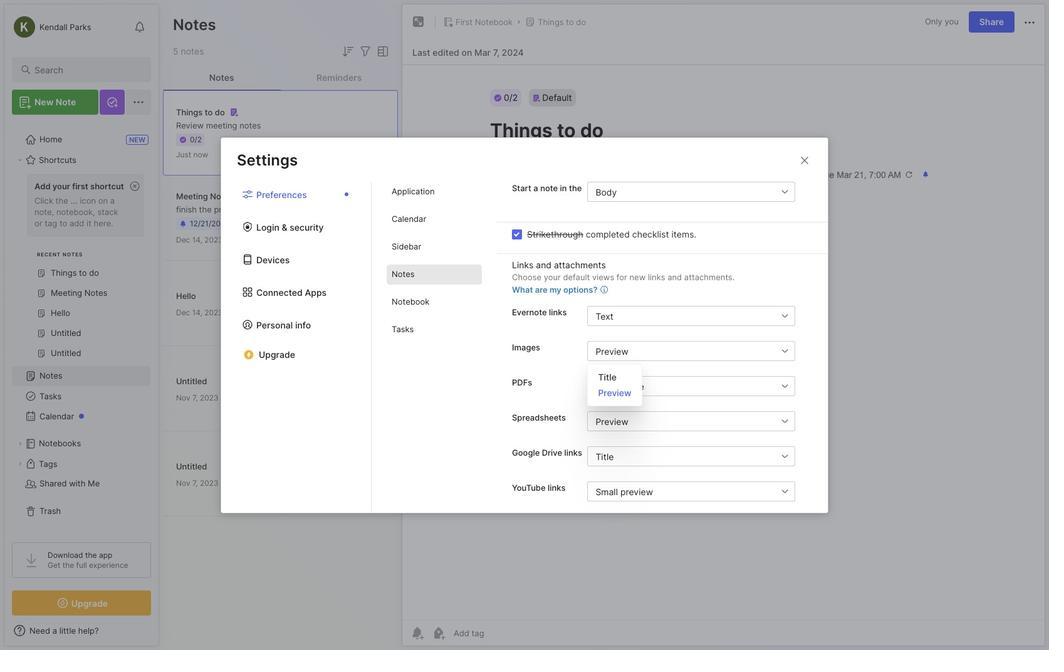 Task type: locate. For each thing, give the bounding box(es) containing it.
note
[[541, 183, 558, 193]]

personal info
[[256, 319, 311, 330]]

notebook tab
[[387, 292, 482, 312]]

tasks down notebook tab
[[392, 324, 414, 334]]

14, down 12/21/2023,
[[192, 235, 202, 245]]

the left the ...
[[56, 196, 68, 206]]

1 dec from the top
[[176, 235, 190, 245]]

1 vertical spatial a
[[110, 196, 115, 206]]

drive
[[542, 447, 563, 457]]

7,
[[493, 47, 500, 57], [193, 393, 198, 402], [193, 478, 198, 488]]

1 horizontal spatial tasks
[[392, 324, 414, 334]]

1 vertical spatial things
[[176, 107, 203, 117]]

application
[[392, 186, 435, 196]]

and up choose
[[536, 259, 552, 270]]

on inside icon on a note, notebook, stack or tag to add it here.
[[98, 196, 108, 206]]

0 vertical spatial calendar
[[392, 214, 427, 224]]

preview link
[[588, 385, 642, 400]]

tasks button
[[12, 386, 150, 406]]

0 horizontal spatial your
[[53, 181, 70, 191]]

note window element
[[402, 4, 1046, 647]]

1 horizontal spatial upgrade button
[[236, 345, 356, 365]]

preview button up title button
[[588, 411, 776, 431]]

2 presentation from the left
[[283, 204, 332, 214]]

links
[[512, 259, 534, 270]]

1 horizontal spatial notes
[[240, 120, 261, 130]]

your
[[53, 181, 70, 191], [544, 272, 561, 282]]

0 vertical spatial dec 14, 2023
[[176, 235, 223, 245]]

0 horizontal spatial on
[[98, 196, 108, 206]]

0 vertical spatial notes
[[181, 46, 204, 56]]

calendar up notebooks
[[40, 411, 74, 421]]

things
[[538, 17, 564, 27], [176, 107, 203, 117]]

preview button
[[588, 341, 776, 361], [588, 411, 776, 431]]

notebook down notes tab
[[392, 296, 430, 306]]

2 preview button from the top
[[588, 411, 776, 431]]

calendar up sidebar
[[392, 214, 427, 224]]

1 vertical spatial preview
[[598, 387, 632, 398]]

tab list containing notes
[[163, 65, 398, 90]]

notes up tasks button
[[40, 371, 62, 381]]

0 vertical spatial tasks
[[392, 324, 414, 334]]

1 horizontal spatial a
[[534, 183, 538, 193]]

1 horizontal spatial your
[[544, 272, 561, 282]]

None search field
[[34, 62, 140, 77]]

click
[[34, 196, 53, 206]]

1 vertical spatial upgrade button
[[12, 591, 151, 616]]

things to do
[[538, 17, 586, 27], [176, 107, 225, 117]]

the down meeting notes
[[199, 204, 212, 214]]

links
[[648, 272, 666, 282], [549, 307, 567, 317], [565, 447, 583, 457], [548, 483, 566, 493]]

tasks
[[392, 324, 414, 334], [40, 391, 62, 401]]

0 vertical spatial on
[[462, 47, 472, 57]]

calendar inside tab
[[392, 214, 427, 224]]

dec
[[176, 235, 190, 245], [176, 308, 190, 317]]

12/21/2023, 09:00 am
[[190, 219, 269, 228]]

title inside button
[[596, 451, 614, 462]]

meeting notes
[[176, 191, 233, 201]]

expand tags image
[[16, 460, 24, 468]]

on up stack
[[98, 196, 108, 206]]

1 vertical spatial dec
[[176, 308, 190, 317]]

Note Editor text field
[[403, 65, 1045, 620]]

1 vertical spatial do
[[215, 107, 225, 117]]

1 horizontal spatial do
[[576, 17, 586, 27]]

2 horizontal spatial to
[[566, 17, 574, 27]]

do inside button
[[576, 17, 586, 27]]

youtube links
[[512, 483, 566, 493]]

0 vertical spatial upgrade button
[[236, 345, 356, 365]]

on left mar
[[462, 47, 472, 57]]

0 vertical spatial 14,
[[192, 235, 202, 245]]

1 vertical spatial calendar
[[40, 411, 74, 421]]

title preview
[[598, 372, 632, 398]]

full
[[76, 561, 87, 570]]

your inside group
[[53, 181, 70, 191]]

0 horizontal spatial upgrade button
[[12, 591, 151, 616]]

dec down 'hello'
[[176, 308, 190, 317]]

2 vertical spatial preview
[[596, 416, 629, 426]]

0 vertical spatial upgrade
[[259, 349, 295, 360]]

things to do inside button
[[538, 17, 586, 27]]

notebook,
[[56, 207, 95, 217]]

and left attachments.
[[668, 272, 682, 282]]

0 horizontal spatial and
[[536, 259, 552, 270]]

links right youtube at the bottom of the page
[[548, 483, 566, 493]]

login
[[256, 221, 280, 232]]

notes up meeting
[[209, 72, 234, 82]]

text
[[596, 310, 614, 321]]

tab list
[[163, 65, 398, 90], [221, 182, 372, 513], [372, 182, 497, 513]]

1 horizontal spatial things to do
[[538, 17, 586, 27]]

calendar inside button
[[40, 411, 74, 421]]

1 vertical spatial title
[[596, 451, 614, 462]]

tab list containing application
[[372, 182, 497, 513]]

1 vertical spatial nov
[[176, 478, 190, 488]]

1 vertical spatial tasks
[[40, 391, 62, 401]]

preview inside dropdown list menu
[[598, 387, 632, 398]]

items.
[[672, 229, 697, 239]]

links right the drive
[[565, 447, 583, 457]]

notebooks link
[[12, 434, 150, 454]]

0 horizontal spatial notebook
[[392, 296, 430, 306]]

only
[[926, 16, 943, 26]]

0 horizontal spatial things to do
[[176, 107, 225, 117]]

what
[[512, 284, 533, 294]]

0 vertical spatial a
[[534, 183, 538, 193]]

1 vertical spatial untitled
[[176, 461, 207, 471]]

links right new
[[648, 272, 666, 282]]

notebook
[[475, 17, 513, 27], [392, 296, 430, 306]]

the for download the app get the full experience
[[85, 551, 97, 560]]

meeting
[[176, 191, 208, 201]]

youtube
[[512, 483, 546, 493]]

calendar
[[392, 214, 427, 224], [40, 411, 74, 421]]

0 horizontal spatial a
[[110, 196, 115, 206]]

strikethrough completed checklist items.
[[527, 229, 697, 239]]

notes right recent
[[63, 251, 83, 258]]

0 vertical spatial preview
[[596, 346, 629, 356]]

first
[[72, 181, 88, 191]]

in
[[560, 183, 567, 193]]

1 horizontal spatial and
[[668, 272, 682, 282]]

note
[[56, 97, 76, 107]]

0 vertical spatial to
[[566, 17, 574, 27]]

notes right 5
[[181, 46, 204, 56]]

a left note
[[534, 183, 538, 193]]

single
[[596, 381, 621, 391]]

expand note image
[[411, 14, 426, 29]]

preferences
[[256, 189, 307, 199]]

main element
[[0, 0, 163, 650]]

nov 7, 2023
[[176, 393, 219, 402], [176, 478, 219, 488]]

a
[[534, 183, 538, 193], [110, 196, 115, 206]]

on
[[462, 47, 472, 57], [98, 196, 108, 206]]

0 vertical spatial preview button
[[588, 341, 776, 361]]

get
[[48, 561, 60, 570]]

tasks down notes link
[[40, 391, 62, 401]]

1 vertical spatial 14,
[[192, 308, 202, 317]]

notes inside tab
[[392, 269, 415, 279]]

on inside note window element
[[462, 47, 472, 57]]

just
[[176, 150, 191, 159]]

0 vertical spatial 7,
[[493, 47, 500, 57]]

&
[[282, 221, 288, 232]]

dec 14, 2023 down 12/21/2023,
[[176, 235, 223, 245]]

tree
[[4, 122, 159, 531]]

body
[[596, 186, 617, 197]]

expand notebooks image
[[16, 440, 24, 448]]

1 dec 14, 2023 from the top
[[176, 235, 223, 245]]

0 horizontal spatial things
[[176, 107, 203, 117]]

small preview
[[596, 486, 653, 497]]

0 horizontal spatial to
[[59, 218, 67, 228]]

0 vertical spatial dec
[[176, 235, 190, 245]]

group
[[12, 170, 150, 371]]

group containing add your first shortcut
[[12, 170, 150, 371]]

2 nov from the top
[[176, 478, 190, 488]]

first notebook
[[456, 17, 513, 27]]

presentation up 09:00
[[214, 204, 263, 214]]

1 untitled from the top
[[176, 376, 207, 386]]

notebook inside tab
[[392, 296, 430, 306]]

12/21/2023,
[[190, 219, 232, 228]]

sidebar tab
[[387, 237, 482, 257]]

application tab
[[387, 182, 482, 202]]

presentation up security
[[283, 204, 332, 214]]

upgrade down full on the left bottom
[[71, 598, 108, 609]]

2 14, from the top
[[192, 308, 202, 317]]

new
[[630, 272, 646, 282]]

14, down 'hello'
[[192, 308, 202, 317]]

to inside icon on a note, notebook, stack or tag to add it here.
[[59, 218, 67, 228]]

google
[[512, 447, 540, 457]]

1 horizontal spatial notebook
[[475, 17, 513, 27]]

1 presentation from the left
[[214, 204, 263, 214]]

0 vertical spatial do
[[576, 17, 586, 27]]

trash link
[[12, 502, 150, 522]]

2024
[[502, 47, 524, 57]]

upgrade button down info
[[236, 345, 356, 365]]

1 14, from the top
[[192, 235, 202, 245]]

app
[[99, 551, 112, 560]]

recent notes
[[37, 251, 83, 258]]

0 vertical spatial nov
[[176, 393, 190, 402]]

1 horizontal spatial on
[[462, 47, 472, 57]]

dec 14, 2023
[[176, 235, 223, 245], [176, 308, 223, 317]]

1 vertical spatial your
[[544, 272, 561, 282]]

notes down sidebar
[[392, 269, 415, 279]]

the up full on the left bottom
[[85, 551, 97, 560]]

1 vertical spatial things to do
[[176, 107, 225, 117]]

tab list containing preferences
[[221, 182, 372, 513]]

1 horizontal spatial things
[[538, 17, 564, 27]]

0 vertical spatial nov 7, 2023
[[176, 393, 219, 402]]

1 vertical spatial nov 7, 2023
[[176, 478, 219, 488]]

dec 14, 2023 down 'hello'
[[176, 308, 223, 317]]

title for title preview
[[598, 372, 617, 382]]

1 vertical spatial preview button
[[588, 411, 776, 431]]

title inside title preview
[[598, 372, 617, 382]]

hello
[[176, 291, 196, 301]]

2 vertical spatial to
[[59, 218, 67, 228]]

0 horizontal spatial presentation
[[214, 204, 263, 214]]

upgrade button down full on the left bottom
[[12, 591, 151, 616]]

0 horizontal spatial upgrade
[[71, 598, 108, 609]]

a up stack
[[110, 196, 115, 206]]

0 vertical spatial your
[[53, 181, 70, 191]]

1 vertical spatial and
[[668, 272, 682, 282]]

0 vertical spatial notebook
[[475, 17, 513, 27]]

0 horizontal spatial calendar
[[40, 411, 74, 421]]

1 vertical spatial to
[[205, 107, 213, 117]]

0 vertical spatial untitled
[[176, 376, 207, 386]]

the inside group
[[56, 196, 68, 206]]

with
[[69, 479, 86, 489]]

tasks tab
[[387, 319, 482, 340]]

1 preview button from the top
[[588, 341, 776, 361]]

notes inside group
[[63, 251, 83, 258]]

0 vertical spatial things to do
[[538, 17, 586, 27]]

start a note in the
[[512, 183, 582, 193]]

upgrade down personal
[[259, 349, 295, 360]]

preview inside choose default view option for images field
[[596, 346, 629, 356]]

preview
[[596, 346, 629, 356], [598, 387, 632, 398], [596, 416, 629, 426]]

reminders button
[[281, 65, 398, 90]]

preview button for images
[[588, 341, 776, 361]]

preview for spreadsheets
[[596, 416, 629, 426]]

0 vertical spatial title
[[598, 372, 617, 382]]

to
[[566, 17, 574, 27], [205, 107, 213, 117], [59, 218, 67, 228]]

0 horizontal spatial tasks
[[40, 391, 62, 401]]

notebook right first
[[475, 17, 513, 27]]

notes down 09:00
[[231, 235, 252, 245]]

none search field inside main element
[[34, 62, 140, 77]]

the
[[569, 183, 582, 193], [56, 196, 68, 206], [199, 204, 212, 214], [85, 551, 97, 560], [62, 561, 74, 570]]

tree inside main element
[[4, 122, 159, 531]]

your up what are my options? in the top of the page
[[544, 272, 561, 282]]

shortcuts button
[[12, 150, 150, 170]]

your up click the ...
[[53, 181, 70, 191]]

preview inside field
[[596, 416, 629, 426]]

1 vertical spatial upgrade
[[71, 598, 108, 609]]

Choose default view option for Evernote links field
[[588, 306, 813, 326]]

tree containing home
[[4, 122, 159, 531]]

0 vertical spatial things
[[538, 17, 564, 27]]

1 horizontal spatial presentation
[[283, 204, 332, 214]]

1 horizontal spatial to
[[205, 107, 213, 117]]

dec down finish
[[176, 235, 190, 245]]

1 vertical spatial on
[[98, 196, 108, 206]]

0 horizontal spatial do
[[215, 107, 225, 117]]

notes right meeting
[[240, 120, 261, 130]]

1 vertical spatial notebook
[[392, 296, 430, 306]]

strikethrough
[[527, 229, 584, 239]]

preview button up the single page button
[[588, 341, 776, 361]]

1 horizontal spatial calendar
[[392, 214, 427, 224]]

1 vertical spatial dec 14, 2023
[[176, 308, 223, 317]]



Task type: describe. For each thing, give the bounding box(es) containing it.
notes up 12/21/2023, 09:00 am
[[210, 191, 233, 201]]

experience
[[89, 561, 128, 570]]

Choose default view option for PDFs field
[[588, 376, 813, 396]]

icon on a note, notebook, stack or tag to add it here.
[[34, 196, 118, 228]]

single page button
[[588, 376, 776, 396]]

choose
[[512, 272, 542, 282]]

last edited on mar 7, 2024
[[413, 47, 524, 57]]

shortcut
[[90, 181, 124, 191]]

new
[[34, 97, 54, 107]]

Select323 checkbox
[[512, 229, 522, 239]]

last
[[413, 47, 431, 57]]

5 notes
[[173, 46, 204, 56]]

your for choose
[[544, 272, 561, 282]]

spreadsheets
[[512, 412, 566, 422]]

7, inside note window element
[[493, 47, 500, 57]]

for
[[617, 272, 628, 282]]

images
[[512, 342, 541, 352]]

2 untitled from the top
[[176, 461, 207, 471]]

info
[[295, 319, 311, 330]]

2 nov 7, 2023 from the top
[[176, 478, 219, 488]]

1 nov from the top
[[176, 393, 190, 402]]

only you
[[926, 16, 959, 26]]

new
[[129, 135, 145, 144]]

0 horizontal spatial notes
[[181, 46, 204, 56]]

title for title
[[596, 451, 614, 462]]

edited
[[433, 47, 460, 57]]

apps
[[305, 287, 327, 297]]

attachments.
[[685, 272, 735, 282]]

share button
[[969, 11, 1015, 33]]

are
[[535, 284, 548, 294]]

5
[[173, 46, 178, 56]]

devices
[[256, 254, 290, 265]]

shortcuts
[[39, 155, 76, 165]]

tasks inside button
[[40, 391, 62, 401]]

notes button
[[163, 65, 281, 90]]

notes up the 5 notes
[[173, 16, 216, 34]]

text button
[[588, 306, 776, 326]]

new note
[[34, 97, 76, 107]]

notes tab
[[387, 264, 482, 284]]

0 vertical spatial and
[[536, 259, 552, 270]]

add a reminder image
[[410, 626, 425, 641]]

evernote links
[[512, 307, 567, 317]]

click the ...
[[34, 196, 78, 206]]

add your first shortcut
[[34, 181, 124, 191]]

Choose default view option for YouTube links field
[[588, 481, 813, 501]]

here.
[[94, 218, 113, 228]]

my
[[550, 284, 562, 294]]

1 horizontal spatial upgrade
[[259, 349, 295, 360]]

tags button
[[12, 454, 150, 474]]

trash
[[40, 506, 61, 516]]

evernote
[[512, 307, 547, 317]]

1 vertical spatial 7,
[[193, 393, 198, 402]]

1 vertical spatial notes
[[240, 120, 261, 130]]

you
[[945, 16, 959, 26]]

things inside things to do button
[[538, 17, 564, 27]]

2 dec from the top
[[176, 308, 190, 317]]

links and attachments
[[512, 259, 606, 270]]

shared with me
[[40, 479, 100, 489]]

upgrade inside main element
[[71, 598, 108, 609]]

reminders
[[317, 72, 362, 82]]

a inside icon on a note, notebook, stack or tag to add it here.
[[110, 196, 115, 206]]

stack
[[97, 207, 118, 217]]

recent
[[37, 251, 61, 258]]

me
[[88, 479, 100, 489]]

small
[[596, 486, 618, 497]]

Choose default view option for Google Drive links field
[[588, 446, 813, 466]]

Search text field
[[34, 64, 140, 76]]

or
[[34, 218, 42, 228]]

connected apps
[[256, 287, 327, 297]]

small preview button
[[588, 481, 776, 501]]

page
[[624, 381, 645, 391]]

views
[[593, 272, 615, 282]]

group inside main element
[[12, 170, 150, 371]]

Choose default view option for Spreadsheets field
[[588, 411, 813, 431]]

shared
[[40, 479, 67, 489]]

default
[[563, 272, 590, 282]]

preview for images
[[596, 346, 629, 356]]

2 dec 14, 2023 from the top
[[176, 308, 223, 317]]

it
[[87, 218, 91, 228]]

preview button for spreadsheets
[[588, 411, 776, 431]]

preview
[[621, 486, 653, 497]]

the right in on the top
[[569, 183, 582, 193]]

...
[[70, 196, 78, 206]]

now
[[193, 150, 208, 159]]

login & security
[[256, 221, 324, 232]]

tasks inside tab
[[392, 324, 414, 334]]

notebook inside button
[[475, 17, 513, 27]]

add tag image
[[431, 626, 446, 641]]

completed
[[586, 229, 630, 239]]

Choose default view option for Images field
[[588, 341, 813, 361]]

dropdown list menu
[[588, 369, 642, 400]]

title button
[[588, 446, 776, 466]]

close image
[[798, 153, 813, 168]]

tab list for application
[[221, 182, 372, 513]]

single page
[[596, 381, 645, 391]]

download
[[48, 551, 83, 560]]

to inside button
[[566, 17, 574, 27]]

calendar tab
[[387, 209, 482, 229]]

the for click the ...
[[56, 196, 68, 206]]

your for add
[[53, 181, 70, 191]]

finish the presentation give presentation
[[176, 204, 332, 214]]

security
[[290, 221, 324, 232]]

download the app get the full experience
[[48, 551, 128, 570]]

the for finish the presentation give presentation
[[199, 204, 212, 214]]

options?
[[564, 284, 598, 294]]

am
[[257, 219, 269, 228]]

the down download
[[62, 561, 74, 570]]

connected
[[256, 287, 303, 297]]

Start a new note in the body or title. field
[[588, 182, 813, 202]]

1 nov 7, 2023 from the top
[[176, 393, 219, 402]]

mar
[[475, 47, 491, 57]]

note,
[[34, 207, 54, 217]]

links down my
[[549, 307, 567, 317]]

google drive links
[[512, 447, 583, 457]]

upgrade button inside main element
[[12, 591, 151, 616]]

2 vertical spatial 7,
[[193, 478, 198, 488]]

first
[[456, 17, 473, 27]]

tab list for start a note in the
[[372, 182, 497, 513]]

home
[[40, 134, 62, 144]]

pdfs
[[512, 377, 533, 387]]

attachments
[[554, 259, 606, 270]]

review meeting notes
[[176, 120, 261, 130]]

personal
[[256, 319, 293, 330]]

notes inside button
[[209, 72, 234, 82]]

09:00
[[234, 219, 255, 228]]

just now
[[176, 150, 208, 159]]

checklist
[[633, 229, 669, 239]]



Task type: vqa. For each thing, say whether or not it's contained in the screenshot.
stack
yes



